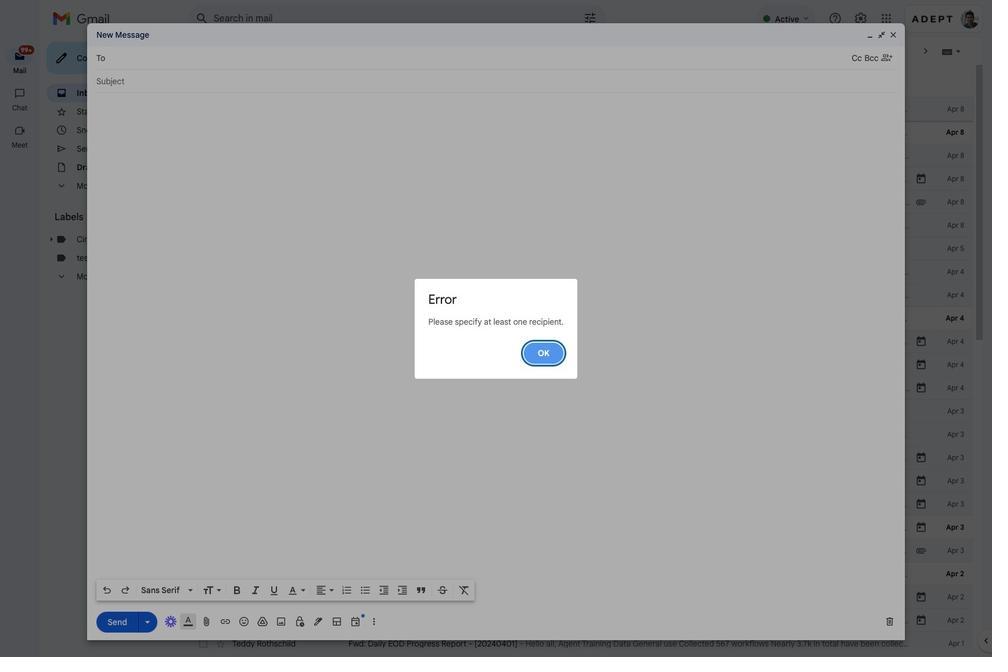 Task type: describe. For each thing, give the bounding box(es) containing it.
strikethrough ‪(⌘⇧x)‬ image
[[437, 585, 449, 596]]

bulleted list ‪(⌘⇧8)‬ image
[[360, 585, 371, 596]]

4 row from the top
[[188, 167, 974, 191]]

undo ‪(⌘z)‬ image
[[101, 585, 113, 596]]

10 row from the top
[[188, 307, 974, 330]]

7 row from the top
[[188, 237, 974, 260]]

6 row from the top
[[188, 214, 974, 237]]

primary tab
[[188, 65, 334, 98]]

18 row from the top
[[188, 493, 974, 516]]

9 row from the top
[[188, 284, 974, 307]]

1 row from the top
[[188, 98, 974, 121]]

discard draft ‪(⌘⇧d)‬ image
[[884, 616, 896, 628]]

redo ‪(⌘y)‬ image
[[120, 585, 131, 596]]

numbered list ‪(⌘⇧7)‬ image
[[341, 585, 353, 596]]

mail, 848 unread messages image
[[14, 48, 33, 59]]

19 row from the top
[[188, 516, 974, 539]]

23 row from the top
[[188, 609, 974, 632]]

15 row from the top
[[188, 423, 974, 446]]

20 row from the top
[[188, 539, 974, 562]]

remove formatting ‪(⌘\)‬ image
[[458, 585, 470, 596]]

16 row from the top
[[188, 446, 974, 470]]

12 row from the top
[[188, 353, 974, 377]]

gmail image
[[52, 7, 116, 30]]

8 row from the top
[[188, 260, 974, 284]]

italic ‪(⌘i)‬ image
[[250, 585, 261, 596]]

promotions, 4 new messages, tab
[[335, 65, 482, 98]]

24 row from the top
[[188, 632, 974, 655]]

13 row from the top
[[188, 377, 974, 400]]

17 row from the top
[[188, 470, 974, 493]]

pop out image
[[877, 30, 887, 40]]



Task type: locate. For each thing, give the bounding box(es) containing it.
minimize image
[[866, 30, 875, 40]]

Subject field
[[96, 76, 896, 87]]

Message Body text field
[[96, 99, 896, 576]]

tab list
[[188, 65, 974, 98]]

Search in mail search field
[[188, 5, 607, 33]]

2 row from the top
[[188, 121, 974, 144]]

formatting options toolbar
[[96, 580, 475, 601]]

settings image
[[854, 12, 868, 26]]

underline ‪(⌘u)‬ image
[[268, 585, 280, 596]]

advanced search options image
[[579, 6, 602, 30]]

row
[[188, 98, 974, 121], [188, 121, 974, 144], [188, 144, 974, 167], [188, 167, 974, 191], [188, 191, 974, 214], [188, 214, 974, 237], [188, 237, 974, 260], [188, 260, 974, 284], [188, 284, 974, 307], [188, 307, 974, 330], [188, 330, 974, 353], [188, 353, 974, 377], [188, 377, 974, 400], [188, 400, 974, 423], [188, 423, 974, 446], [188, 446, 974, 470], [188, 470, 974, 493], [188, 493, 974, 516], [188, 516, 974, 539], [188, 539, 974, 562], [188, 562, 974, 586], [188, 586, 974, 609], [188, 609, 974, 632], [188, 632, 974, 655]]

navigation
[[0, 37, 41, 657]]

22 row from the top
[[188, 586, 974, 609]]

bold ‪(⌘b)‬ image
[[231, 585, 243, 596]]

heading
[[0, 66, 40, 76], [0, 103, 40, 113], [0, 141, 40, 150], [55, 212, 165, 223]]

3 row from the top
[[188, 144, 974, 167]]

alert dialog
[[415, 279, 578, 379]]

main content
[[188, 65, 974, 657]]

older image
[[920, 45, 932, 57]]

indent less ‪(⌘[)‬ image
[[378, 585, 390, 596]]

indent more ‪(⌘])‬ image
[[397, 585, 409, 596]]

quote ‪(⌘⇧9)‬ image
[[415, 585, 427, 596]]

close image
[[889, 30, 898, 40]]

dialog
[[87, 23, 905, 640]]

refresh image
[[232, 45, 244, 57]]

search in mail image
[[192, 8, 213, 29]]

14 row from the top
[[188, 400, 974, 423]]

5 row from the top
[[188, 191, 974, 214]]

updates tab
[[482, 65, 629, 98]]

11 row from the top
[[188, 330, 974, 353]]

21 row from the top
[[188, 562, 974, 586]]



Task type: vqa. For each thing, say whether or not it's contained in the screenshot.
Mail, 848 unread messages icon
yes



